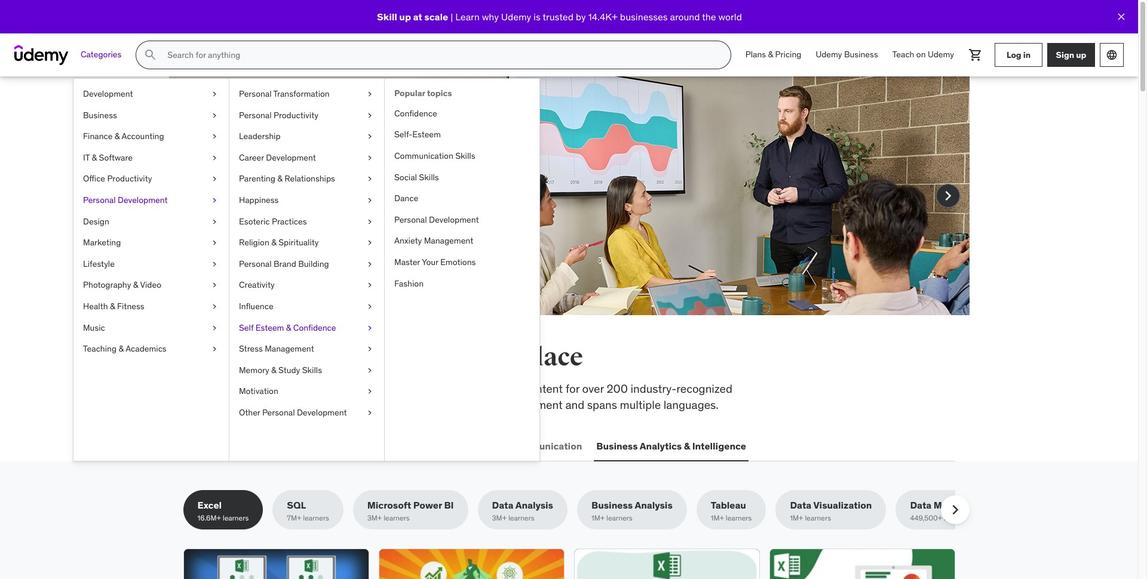 Task type: vqa. For each thing, say whether or not it's contained in the screenshot.


Task type: locate. For each thing, give the bounding box(es) containing it.
business link
[[74, 105, 229, 126]]

0 horizontal spatial skills
[[302, 365, 322, 376]]

xsmall image for teaching & academics
[[210, 344, 219, 355]]

data
[[492, 500, 514, 512], [790, 500, 812, 512], [911, 500, 932, 512]]

self-
[[395, 129, 413, 140]]

the left world
[[702, 11, 716, 23]]

xsmall image for career development
[[365, 152, 375, 164]]

2 analysis from the left
[[635, 500, 673, 512]]

confidence link
[[385, 103, 540, 125]]

data for data visualization
[[790, 500, 812, 512]]

1m+ for data visualization
[[790, 514, 804, 523]]

business inside button
[[597, 440, 638, 452]]

& inside "link"
[[271, 365, 277, 376]]

2 learners from the left
[[303, 514, 329, 523]]

self-esteem
[[395, 129, 441, 140]]

& for plans & pricing
[[768, 49, 774, 60]]

xsmall image inside the personal development link
[[210, 195, 219, 207]]

all
[[183, 343, 218, 373]]

2 horizontal spatial data
[[911, 500, 932, 512]]

development
[[497, 398, 563, 412]]

1 learners from the left
[[223, 514, 249, 523]]

personal up anxiety
[[395, 214, 427, 225]]

influence
[[239, 301, 274, 312]]

personal development down office productivity
[[83, 195, 168, 206]]

data inside data analysis 3m+ learners
[[492, 500, 514, 512]]

xsmall image inside motivation link
[[365, 386, 375, 398]]

7 learners from the left
[[805, 514, 831, 523]]

personal development link down office productivity
[[74, 190, 229, 211]]

health & fitness
[[83, 301, 144, 312]]

personal for personal productivity link
[[239, 110, 272, 121]]

development up the "parenting & relationships"
[[266, 152, 316, 163]]

1 analysis from the left
[[516, 500, 554, 512]]

development down motivation link at the left of page
[[297, 408, 347, 418]]

personal development for office productivity
[[83, 195, 168, 206]]

management up the study at the bottom left
[[265, 344, 314, 355]]

& right plans
[[768, 49, 774, 60]]

0 vertical spatial next image
[[939, 186, 958, 206]]

xsmall image inside other personal development 'link'
[[365, 408, 375, 419]]

0 horizontal spatial in
[[445, 343, 468, 373]]

1 vertical spatial communication
[[510, 440, 582, 452]]

xsmall image for influence
[[365, 301, 375, 313]]

catalog
[[274, 398, 312, 412]]

data inside data visualization 1m+ learners
[[790, 500, 812, 512]]

technical
[[364, 382, 410, 396]]

data for data analysis
[[492, 500, 514, 512]]

memory & study skills
[[239, 365, 322, 376]]

personal development link for design
[[74, 190, 229, 211]]

video
[[140, 280, 161, 291]]

0 vertical spatial the
[[702, 11, 716, 23]]

personal inside self esteem & confidence element
[[395, 214, 427, 225]]

6 learners from the left
[[726, 514, 752, 523]]

xsmall image for leadership
[[365, 131, 375, 143]]

motivation link
[[230, 382, 384, 403]]

0 horizontal spatial communication
[[395, 151, 454, 161]]

self esteem & confidence
[[239, 322, 336, 333]]

data up 449,500+
[[911, 500, 932, 512]]

0 vertical spatial to
[[422, 182, 432, 197]]

1 horizontal spatial analysis
[[635, 500, 673, 512]]

2 data from the left
[[790, 500, 812, 512]]

& for finance & accounting
[[115, 131, 120, 142]]

xsmall image for music
[[210, 322, 219, 334]]

0 vertical spatial leadership
[[239, 131, 281, 142]]

personal development
[[83, 195, 168, 206], [395, 214, 479, 225]]

communication
[[395, 151, 454, 161], [510, 440, 582, 452]]

management
[[424, 236, 474, 246], [265, 344, 314, 355]]

office productivity link
[[74, 169, 229, 190]]

xsmall image inside development link
[[210, 88, 219, 100]]

0 vertical spatial personal development
[[83, 195, 168, 206]]

0 vertical spatial communication
[[395, 151, 454, 161]]

intelligence
[[693, 440, 747, 452]]

16.6m+
[[198, 514, 221, 523]]

3 1m+ from the left
[[790, 514, 804, 523]]

personal development for dance
[[395, 214, 479, 225]]

xsmall image inside business link
[[210, 110, 219, 121]]

microsoft
[[367, 500, 411, 512]]

learners inside data visualization 1m+ learners
[[805, 514, 831, 523]]

creativity link
[[230, 275, 384, 296]]

& up stress management
[[286, 322, 291, 333]]

3m+
[[367, 514, 382, 523], [492, 514, 507, 523]]

your
[[422, 257, 439, 268]]

1 horizontal spatial personal development
[[395, 214, 479, 225]]

next image inside topic filters element
[[946, 501, 965, 520]]

sign up link
[[1048, 43, 1096, 67]]

1 horizontal spatial 3m+
[[492, 514, 507, 523]]

analysis inside data analysis 3m+ learners
[[516, 500, 554, 512]]

personal for 'personal transformation' link at the left of the page
[[239, 88, 272, 99]]

esteem up stress management
[[256, 322, 284, 333]]

1 horizontal spatial up
[[1077, 49, 1087, 60]]

xsmall image inside the finance & accounting link
[[210, 131, 219, 143]]

1 vertical spatial esteem
[[256, 322, 284, 333]]

photography & video
[[83, 280, 161, 291]]

data inside data modeling 449,500+ learners
[[911, 500, 932, 512]]

development for career development link
[[266, 152, 316, 163]]

4 learners from the left
[[509, 514, 535, 523]]

fitness
[[117, 301, 144, 312]]

personal development up anxiety management
[[395, 214, 479, 225]]

& right analytics
[[684, 440, 690, 452]]

1 vertical spatial skills
[[419, 172, 439, 183]]

productivity down software
[[107, 174, 152, 184]]

0 horizontal spatial productivity
[[107, 174, 152, 184]]

xsmall image for business
[[210, 110, 219, 121]]

leadership up career
[[239, 131, 281, 142]]

personal down workplace
[[262, 408, 295, 418]]

excel
[[198, 500, 222, 512]]

0 vertical spatial up
[[399, 11, 411, 23]]

leadership down rounded
[[371, 440, 421, 452]]

0 horizontal spatial up
[[399, 11, 411, 23]]

development down office productivity link
[[118, 195, 168, 206]]

confidence down popular
[[395, 108, 437, 119]]

0 vertical spatial esteem
[[413, 129, 441, 140]]

over
[[583, 382, 604, 396]]

communication down self-esteem
[[395, 151, 454, 161]]

xsmall image inside photography & video link
[[210, 280, 219, 292]]

1 horizontal spatial data
[[790, 500, 812, 512]]

personal down religion
[[239, 259, 272, 269]]

xsmall image
[[365, 110, 375, 121], [365, 131, 375, 143], [365, 152, 375, 164], [210, 174, 219, 185], [365, 174, 375, 185], [365, 195, 375, 207], [365, 216, 375, 228], [365, 301, 375, 313], [365, 322, 375, 334], [210, 344, 219, 355], [365, 344, 375, 355], [365, 365, 375, 377]]

1m+ inside "business analysis 1m+ learners"
[[592, 514, 605, 523]]

0 vertical spatial management
[[424, 236, 474, 246]]

xsmall image inside "personal brand building" link
[[365, 259, 375, 270]]

web development
[[186, 440, 269, 452]]

analysis for business analysis
[[635, 500, 673, 512]]

0 vertical spatial skills
[[456, 151, 475, 161]]

plans & pricing link
[[739, 41, 809, 69]]

why right learn
[[482, 11, 499, 23]]

communication down development
[[510, 440, 582, 452]]

8 learners from the left
[[944, 514, 970, 523]]

0 horizontal spatial 3m+
[[367, 514, 382, 523]]

personal development link down learn
[[385, 210, 540, 231]]

music link
[[74, 318, 229, 339]]

2 horizontal spatial skills
[[456, 151, 475, 161]]

management up emotions
[[424, 236, 474, 246]]

on
[[917, 49, 926, 60]]

& for it & software
[[92, 152, 97, 163]]

for
[[566, 382, 580, 396]]

personal for design's the personal development link
[[83, 195, 116, 206]]

udemy up esoteric practices
[[250, 198, 286, 213]]

learners inside sql 7m+ learners
[[303, 514, 329, 523]]

xsmall image inside leadership link
[[365, 131, 375, 143]]

1 vertical spatial leadership
[[371, 440, 421, 452]]

leadership button
[[368, 432, 424, 461]]

development down the other in the bottom of the page
[[208, 440, 269, 452]]

skills for communication skills
[[456, 151, 475, 161]]

2 1m+ from the left
[[711, 514, 724, 523]]

categories button
[[74, 41, 129, 69]]

xsmall image inside marketing link
[[210, 237, 219, 249]]

1 3m+ from the left
[[367, 514, 382, 523]]

1 horizontal spatial 1m+
[[711, 514, 724, 523]]

management inside stress management link
[[265, 344, 314, 355]]

skills inside communication skills link
[[456, 151, 475, 161]]

skills down self-esteem link
[[456, 151, 475, 161]]

skills inside memory & study skills "link"
[[302, 365, 322, 376]]

2 3m+ from the left
[[492, 514, 507, 523]]

1 vertical spatial productivity
[[107, 174, 152, 184]]

1 vertical spatial why
[[249, 182, 269, 197]]

why
[[482, 11, 499, 23], [249, 182, 269, 197]]

1 vertical spatial the
[[223, 343, 261, 373]]

0 vertical spatial in
[[1024, 49, 1031, 60]]

productivity
[[274, 110, 319, 121], [107, 174, 152, 184]]

skills
[[266, 343, 331, 373], [323, 382, 348, 396]]

personal development link inside self esteem & confidence element
[[385, 210, 540, 231]]

1m+
[[592, 514, 605, 523], [711, 514, 724, 523], [790, 514, 804, 523]]

xsmall image inside personal productivity link
[[365, 110, 375, 121]]

development for web development button
[[208, 440, 269, 452]]

confidence down influence link
[[293, 322, 336, 333]]

0 horizontal spatial why
[[249, 182, 269, 197]]

1 horizontal spatial esteem
[[413, 129, 441, 140]]

sql 7m+ learners
[[287, 500, 329, 523]]

xsmall image inside parenting & relationships link
[[365, 174, 375, 185]]

communication inside button
[[510, 440, 582, 452]]

skill up at scale | learn why udemy is trusted by 14.4k+ businesses around the world
[[377, 11, 742, 23]]

1 vertical spatial next image
[[946, 501, 965, 520]]

self esteem & confidence link
[[230, 318, 384, 339]]

0 horizontal spatial 1m+
[[592, 514, 605, 523]]

1 vertical spatial up
[[1077, 49, 1087, 60]]

1 horizontal spatial personal development link
[[385, 210, 540, 231]]

0 horizontal spatial leadership
[[239, 131, 281, 142]]

1 horizontal spatial leadership
[[371, 440, 421, 452]]

covering
[[183, 382, 229, 396]]

1 vertical spatial in
[[445, 343, 468, 373]]

xsmall image for personal brand building
[[365, 259, 375, 270]]

the
[[702, 11, 716, 23], [223, 343, 261, 373]]

& left video on the left
[[133, 280, 138, 291]]

why for anything
[[249, 182, 269, 197]]

1 horizontal spatial productivity
[[274, 110, 319, 121]]

xsmall image inside creativity 'link'
[[365, 280, 375, 292]]

1 1m+ from the left
[[592, 514, 605, 523]]

communication inside self esteem & confidence element
[[395, 151, 454, 161]]

data left visualization on the right of the page
[[790, 500, 812, 512]]

xsmall image inside music 'link'
[[210, 322, 219, 334]]

xsmall image for lifestyle
[[210, 259, 219, 270]]

learners inside data analysis 3m+ learners
[[509, 514, 535, 523]]

0 horizontal spatial confidence
[[293, 322, 336, 333]]

social skills
[[395, 172, 439, 183]]

build ready-for- anything teams see why leading organizations choose to learn with udemy business.
[[226, 129, 460, 213]]

xsmall image for it & software
[[210, 152, 219, 164]]

xsmall image inside lifestyle link
[[210, 259, 219, 270]]

prep
[[498, 382, 521, 396]]

skills inside social skills 'link'
[[419, 172, 439, 183]]

analysis inside "business analysis 1m+ learners"
[[635, 500, 673, 512]]

up left at
[[399, 11, 411, 23]]

certifications,
[[183, 398, 252, 412]]

topic filters element
[[183, 491, 991, 530]]

skills
[[456, 151, 475, 161], [419, 172, 439, 183], [302, 365, 322, 376]]

& right the finance in the left top of the page
[[115, 131, 120, 142]]

close image
[[1116, 11, 1128, 23]]

personal up personal productivity on the left of page
[[239, 88, 272, 99]]

anxiety management link
[[385, 231, 540, 252]]

development inside self esteem & confidence element
[[429, 214, 479, 225]]

place
[[521, 343, 583, 373]]

up right sign
[[1077, 49, 1087, 60]]

personal development inside self esteem & confidence element
[[395, 214, 479, 225]]

1 horizontal spatial why
[[482, 11, 499, 23]]

in up including
[[445, 343, 468, 373]]

1 horizontal spatial skills
[[419, 172, 439, 183]]

personal up design
[[83, 195, 116, 206]]

esteem
[[413, 129, 441, 140], [256, 322, 284, 333]]

why right see
[[249, 182, 269, 197]]

0 horizontal spatial data
[[492, 500, 514, 512]]

1 vertical spatial management
[[265, 344, 314, 355]]

to inside build ready-for- anything teams see why leading organizations choose to learn with udemy business.
[[422, 182, 432, 197]]

leading
[[271, 182, 309, 197]]

xsmall image for personal productivity
[[365, 110, 375, 121]]

productivity for personal productivity
[[274, 110, 319, 121]]

& right "teaching"
[[119, 344, 124, 355]]

1 horizontal spatial in
[[1024, 49, 1031, 60]]

development down dance link at the top
[[429, 214, 479, 225]]

0 horizontal spatial management
[[265, 344, 314, 355]]

learners
[[223, 514, 249, 523], [303, 514, 329, 523], [384, 514, 410, 523], [509, 514, 535, 523], [607, 514, 633, 523], [726, 514, 752, 523], [805, 514, 831, 523], [944, 514, 970, 523]]

xsmall image inside stress management link
[[365, 344, 375, 355]]

xsmall image inside religion & spirituality link
[[365, 237, 375, 249]]

choose
[[382, 182, 419, 197]]

personal for "personal brand building" link
[[239, 259, 272, 269]]

0 horizontal spatial to
[[351, 382, 361, 396]]

xsmall image for parenting & relationships
[[365, 174, 375, 185]]

bi
[[444, 500, 454, 512]]

next image
[[939, 186, 958, 206], [946, 501, 965, 520]]

analysis
[[516, 500, 554, 512], [635, 500, 673, 512]]

0 horizontal spatial analysis
[[516, 500, 554, 512]]

& right "health"
[[110, 301, 115, 312]]

xsmall image inside health & fitness link
[[210, 301, 219, 313]]

2 vertical spatial skills
[[302, 365, 322, 376]]

xsmall image for finance & accounting
[[210, 131, 219, 143]]

esoteric
[[239, 216, 270, 227]]

next image inside the carousel element
[[939, 186, 958, 206]]

1 horizontal spatial management
[[424, 236, 474, 246]]

0 vertical spatial why
[[482, 11, 499, 23]]

xsmall image
[[210, 88, 219, 100], [365, 88, 375, 100], [210, 110, 219, 121], [210, 131, 219, 143], [210, 152, 219, 164], [210, 195, 219, 207], [210, 216, 219, 228], [210, 237, 219, 249], [365, 237, 375, 249], [210, 259, 219, 270], [365, 259, 375, 270], [210, 280, 219, 292], [365, 280, 375, 292], [210, 301, 219, 313], [210, 322, 219, 334], [365, 386, 375, 398], [365, 408, 375, 419]]

xsmall image inside design 'link'
[[210, 216, 219, 228]]

1 vertical spatial personal development
[[395, 214, 479, 225]]

1 vertical spatial skills
[[323, 382, 348, 396]]

personal up build
[[239, 110, 272, 121]]

xsmall image inside career development link
[[365, 152, 375, 164]]

&
[[768, 49, 774, 60], [115, 131, 120, 142], [92, 152, 97, 163], [277, 174, 283, 184], [271, 237, 277, 248], [133, 280, 138, 291], [110, 301, 115, 312], [286, 322, 291, 333], [119, 344, 124, 355], [271, 365, 277, 376], [684, 440, 690, 452]]

log in
[[1007, 49, 1031, 60]]

health & fitness link
[[74, 296, 229, 318]]

the down self
[[223, 343, 261, 373]]

udemy business
[[816, 49, 879, 60]]

0 vertical spatial productivity
[[274, 110, 319, 121]]

0 vertical spatial skills
[[266, 343, 331, 373]]

anxiety
[[395, 236, 422, 246]]

to up supports
[[351, 382, 361, 396]]

1 horizontal spatial to
[[422, 182, 432, 197]]

data analysis 3m+ learners
[[492, 500, 554, 523]]

communication for communication
[[510, 440, 582, 452]]

xsmall image inside 'personal transformation' link
[[365, 88, 375, 100]]

xsmall image inside office productivity link
[[210, 174, 219, 185]]

study
[[279, 365, 300, 376]]

xsmall image inside it & software link
[[210, 152, 219, 164]]

& left the study at the bottom left
[[271, 365, 277, 376]]

3 data from the left
[[911, 500, 932, 512]]

learners inside excel 16.6m+ learners
[[223, 514, 249, 523]]

0 horizontal spatial esteem
[[256, 322, 284, 333]]

management inside "anxiety management" link
[[424, 236, 474, 246]]

development inside 'link'
[[297, 408, 347, 418]]

master
[[395, 257, 420, 268]]

why inside build ready-for- anything teams see why leading organizations choose to learn with udemy business.
[[249, 182, 269, 197]]

& right religion
[[271, 237, 277, 248]]

up for skill
[[399, 11, 411, 23]]

xsmall image inside esoteric practices link
[[365, 216, 375, 228]]

xsmall image for religion & spirituality
[[365, 237, 375, 249]]

xsmall image inside teaching & academics link
[[210, 344, 219, 355]]

0 horizontal spatial personal development
[[83, 195, 168, 206]]

photography
[[83, 280, 131, 291]]

udemy right the on
[[928, 49, 955, 60]]

xsmall image inside happiness "link"
[[365, 195, 375, 207]]

3 learners from the left
[[384, 514, 410, 523]]

xsmall image inside self esteem & confidence link
[[365, 322, 375, 334]]

academics
[[126, 344, 167, 355]]

udemy image
[[14, 45, 69, 65]]

choose a language image
[[1106, 49, 1118, 61]]

xsmall image for marketing
[[210, 237, 219, 249]]

1 horizontal spatial communication
[[510, 440, 582, 452]]

14.4k+
[[588, 11, 618, 23]]

in right the log
[[1024, 49, 1031, 60]]

1m+ inside data visualization 1m+ learners
[[790, 514, 804, 523]]

world
[[719, 11, 742, 23]]

analysis for data analysis
[[516, 500, 554, 512]]

& down career development
[[277, 174, 283, 184]]

personal development link for anxiety management
[[385, 210, 540, 231]]

xsmall image for design
[[210, 216, 219, 228]]

1 data from the left
[[492, 500, 514, 512]]

leadership inside button
[[371, 440, 421, 452]]

skills down stress management link at bottom left
[[302, 365, 322, 376]]

1 vertical spatial to
[[351, 382, 361, 396]]

teach
[[893, 49, 915, 60]]

carousel element
[[169, 77, 970, 344]]

xsmall image inside influence link
[[365, 301, 375, 313]]

& right it
[[92, 152, 97, 163]]

to left learn
[[422, 182, 432, 197]]

tableau
[[711, 500, 747, 512]]

request a demo
[[233, 231, 307, 243]]

personal transformation link
[[230, 84, 384, 105]]

in inside log in link
[[1024, 49, 1031, 60]]

xsmall image for photography & video
[[210, 280, 219, 292]]

5 learners from the left
[[607, 514, 633, 523]]

1 vertical spatial confidence
[[293, 322, 336, 333]]

skills down communication skills
[[419, 172, 439, 183]]

business inside "business analysis 1m+ learners"
[[592, 500, 633, 512]]

2 horizontal spatial 1m+
[[790, 514, 804, 523]]

teaching & academics
[[83, 344, 167, 355]]

xsmall image inside memory & study skills "link"
[[365, 365, 375, 377]]

0 vertical spatial confidence
[[395, 108, 437, 119]]

languages.
[[664, 398, 719, 412]]

dance link
[[385, 188, 540, 210]]

data right bi
[[492, 500, 514, 512]]

productivity down transformation
[[274, 110, 319, 121]]

udemy
[[501, 11, 531, 23], [816, 49, 843, 60], [928, 49, 955, 60], [250, 198, 286, 213]]

esteem up communication skills
[[413, 129, 441, 140]]

0 horizontal spatial personal development link
[[74, 190, 229, 211]]

development inside button
[[208, 440, 269, 452]]

& inside button
[[684, 440, 690, 452]]



Task type: describe. For each thing, give the bounding box(es) containing it.
xsmall image for stress management
[[365, 344, 375, 355]]

next image for the carousel element
[[939, 186, 958, 206]]

skill
[[377, 11, 397, 23]]

udemy right pricing
[[816, 49, 843, 60]]

memory
[[239, 365, 269, 376]]

esteem for self-
[[413, 129, 441, 140]]

lifestyle link
[[74, 254, 229, 275]]

see
[[226, 182, 246, 197]]

photography & video link
[[74, 275, 229, 296]]

our
[[255, 398, 271, 412]]

management for anxiety management
[[424, 236, 474, 246]]

skills for social skills
[[419, 172, 439, 183]]

business.
[[289, 198, 338, 213]]

xsmall image for other personal development
[[365, 408, 375, 419]]

marketing
[[83, 237, 121, 248]]

business for business analysis 1m+ learners
[[592, 500, 633, 512]]

business analytics & intelligence
[[597, 440, 747, 452]]

xsmall image for self esteem & confidence
[[365, 322, 375, 334]]

to inside covering critical workplace skills to technical topics, including prep content for over 200 industry-recognized certifications, our catalog supports well-rounded professional development and spans multiple languages.
[[351, 382, 361, 396]]

self
[[239, 322, 254, 333]]

religion & spirituality
[[239, 237, 319, 248]]

finance & accounting
[[83, 131, 164, 142]]

& for teaching & academics
[[119, 344, 124, 355]]

relationships
[[285, 174, 335, 184]]

stress management
[[239, 344, 314, 355]]

personal brand building link
[[230, 254, 384, 275]]

management for stress management
[[265, 344, 314, 355]]

happiness
[[239, 195, 279, 206]]

self esteem & confidence element
[[384, 79, 540, 461]]

business analysis 1m+ learners
[[592, 500, 673, 523]]

xsmall image for personal development
[[210, 195, 219, 207]]

anything
[[226, 152, 312, 178]]

lifestyle
[[83, 259, 115, 269]]

at
[[413, 11, 422, 23]]

tableau 1m+ learners
[[711, 500, 752, 523]]

covering critical workplace skills to technical topics, including prep content for over 200 industry-recognized certifications, our catalog supports well-rounded professional development and spans multiple languages.
[[183, 382, 733, 412]]

it & software link
[[74, 148, 229, 169]]

career development
[[239, 152, 316, 163]]

sql
[[287, 500, 306, 512]]

pricing
[[776, 49, 802, 60]]

development for the personal development link within the self esteem & confidence element
[[429, 214, 479, 225]]

teams
[[315, 152, 373, 178]]

web development button
[[183, 432, 272, 461]]

& for religion & spirituality
[[271, 237, 277, 248]]

learners inside data modeling 449,500+ learners
[[944, 514, 970, 523]]

|
[[451, 11, 453, 23]]

Search for anything text field
[[165, 45, 717, 65]]

productivity for office productivity
[[107, 174, 152, 184]]

design
[[83, 216, 109, 227]]

1 horizontal spatial confidence
[[395, 108, 437, 119]]

xsmall image for office productivity
[[210, 174, 219, 185]]

development for design's the personal development link
[[118, 195, 168, 206]]

other personal development link
[[230, 403, 384, 424]]

building
[[298, 259, 329, 269]]

master your emotions
[[395, 257, 476, 268]]

data modeling 449,500+ learners
[[911, 500, 977, 523]]

data for data modeling
[[911, 500, 932, 512]]

spans
[[587, 398, 617, 412]]

music
[[83, 322, 105, 333]]

religion
[[239, 237, 269, 248]]

xsmall image for memory & study skills
[[365, 365, 375, 377]]

personal inside 'link'
[[262, 408, 295, 418]]

businesses
[[620, 11, 668, 23]]

learners inside "business analysis 1m+ learners"
[[607, 514, 633, 523]]

submit search image
[[144, 48, 158, 62]]

professional
[[432, 398, 494, 412]]

it & software
[[83, 152, 133, 163]]

data visualization 1m+ learners
[[790, 500, 872, 523]]

other
[[239, 408, 260, 418]]

200
[[607, 382, 628, 396]]

popular
[[395, 88, 425, 99]]

log
[[1007, 49, 1022, 60]]

communication button
[[508, 432, 585, 461]]

memory & study skills link
[[230, 360, 384, 382]]

personal for the personal development link within the self esteem & confidence element
[[395, 214, 427, 225]]

xsmall image for creativity
[[365, 280, 375, 292]]

build
[[226, 129, 279, 154]]

topics
[[427, 88, 452, 99]]

stress management link
[[230, 339, 384, 360]]

xsmall image for motivation
[[365, 386, 375, 398]]

excel 16.6m+ learners
[[198, 500, 249, 523]]

business for business analytics & intelligence
[[597, 440, 638, 452]]

xsmall image for development
[[210, 88, 219, 100]]

it
[[83, 152, 90, 163]]

next image for topic filters element
[[946, 501, 965, 520]]

udemy inside build ready-for- anything teams see why leading organizations choose to learn with udemy business.
[[250, 198, 286, 213]]

up for sign
[[1077, 49, 1087, 60]]

demo
[[281, 231, 307, 243]]

personal productivity
[[239, 110, 319, 121]]

log in link
[[995, 43, 1043, 67]]

xsmall image for happiness
[[365, 195, 375, 207]]

critical
[[231, 382, 265, 396]]

office
[[83, 174, 105, 184]]

skills inside covering critical workplace skills to technical topics, including prep content for over 200 industry-recognized certifications, our catalog supports well-rounded professional development and spans multiple languages.
[[323, 382, 348, 396]]

brand
[[274, 259, 296, 269]]

udemy business link
[[809, 41, 886, 69]]

parenting & relationships
[[239, 174, 335, 184]]

1m+ for business analysis
[[592, 514, 605, 523]]

motivation
[[239, 386, 278, 397]]

self-esteem link
[[385, 125, 540, 146]]

business for business
[[83, 110, 117, 121]]

web
[[186, 440, 206, 452]]

why for scale
[[482, 11, 499, 23]]

& for parenting & relationships
[[277, 174, 283, 184]]

organizations
[[311, 182, 380, 197]]

content
[[524, 382, 563, 396]]

esteem for self
[[256, 322, 284, 333]]

learners inside microsoft power bi 3m+ learners
[[384, 514, 410, 523]]

fashion link
[[385, 273, 540, 295]]

7m+
[[287, 514, 301, 523]]

development down the categories dropdown button
[[83, 88, 133, 99]]

by
[[576, 11, 586, 23]]

& for photography & video
[[133, 280, 138, 291]]

xsmall image for esoteric practices
[[365, 216, 375, 228]]

power
[[414, 500, 442, 512]]

xsmall image for personal transformation
[[365, 88, 375, 100]]

personal brand building
[[239, 259, 329, 269]]

& for memory & study skills
[[271, 365, 277, 376]]

software
[[99, 152, 133, 163]]

learners inside tableau 1m+ learners
[[726, 514, 752, 523]]

visualization
[[814, 500, 872, 512]]

leadership for 'leadership' button on the left bottom of the page
[[371, 440, 421, 452]]

0 horizontal spatial the
[[223, 343, 261, 373]]

1 horizontal spatial the
[[702, 11, 716, 23]]

spirituality
[[279, 237, 319, 248]]

business analytics & intelligence button
[[594, 432, 749, 461]]

udemy left is
[[501, 11, 531, 23]]

3m+ inside data analysis 3m+ learners
[[492, 514, 507, 523]]

3m+ inside microsoft power bi 3m+ learners
[[367, 514, 382, 523]]

communication for communication skills
[[395, 151, 454, 161]]

teach on udemy
[[893, 49, 955, 60]]

industry-
[[631, 382, 677, 396]]

leadership for leadership link
[[239, 131, 281, 142]]

& for health & fitness
[[110, 301, 115, 312]]

communication skills link
[[385, 146, 540, 167]]

xsmall image for health & fitness
[[210, 301, 219, 313]]

popular topics
[[395, 88, 452, 99]]

shopping cart with 0 items image
[[969, 48, 983, 62]]

marketing link
[[74, 233, 229, 254]]

1m+ inside tableau 1m+ learners
[[711, 514, 724, 523]]

need
[[383, 343, 440, 373]]



